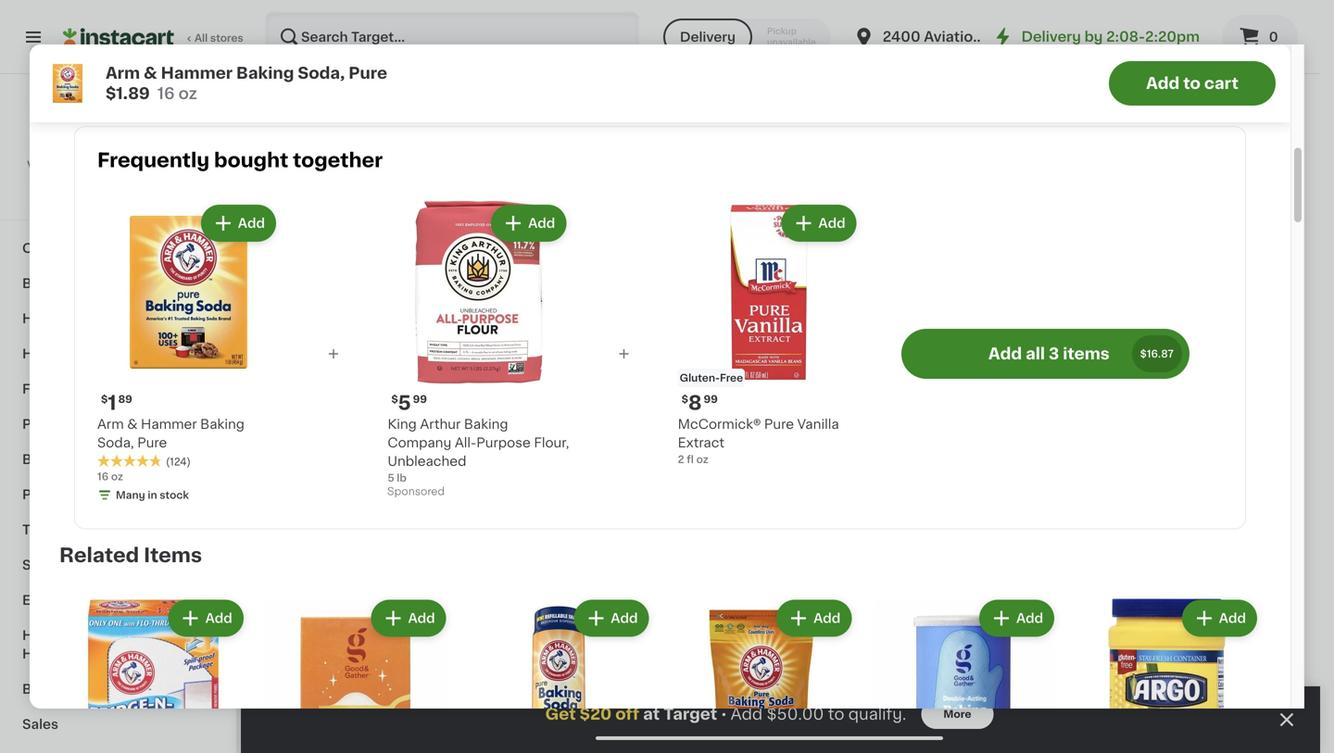 Task type: locate. For each thing, give the bounding box(es) containing it.
0 vertical spatial rolls
[[1191, 436, 1223, 448]]

pure down c&h premium pure cane light brown sugar button
[[349, 65, 387, 81]]

1 vertical spatial cart
[[387, 225, 415, 238]]

0 horizontal spatial rolls
[[858, 473, 890, 486]]

house inside toll house semi sweet morsels
[[490, 15, 533, 28]]

$ inside $ 4 59
[[452, 375, 459, 385]]

add to cart button down carrots in the top right of the page
[[1109, 61, 1276, 106]]

1 horizontal spatial 3
[[1049, 346, 1059, 362]]

add to cart inside product group
[[340, 225, 415, 238]]

0 horizontal spatial cookie
[[482, 417, 528, 430]]

2 vertical spatial 2
[[678, 455, 684, 465]]

1 vertical spatial chocolate
[[703, 436, 771, 448]]

light down c&h
[[262, 33, 295, 46]]

1 vertical spatial stock
[[160, 490, 189, 501]]

all- inside king arthur baking company all-purpose flour, unbleached 5 lb
[[455, 437, 476, 450]]

2 vertical spatial hammer
[[141, 418, 197, 431]]

1 cane from the left
[[391, 15, 426, 28]]

99 inside $ 5 99
[[413, 394, 427, 405]]

1 vertical spatial 2
[[59, 51, 66, 62]]

1 left "89"
[[108, 394, 116, 413]]

brown inside domino premium pure cane light brown sugar
[[907, 33, 948, 46]]

& inside arm & hammer baking soda, pure $1.89 16 oz
[[144, 65, 157, 81]]

1 vertical spatial hammer
[[322, 398, 378, 411]]

59
[[474, 375, 488, 385]]

bakery
[[22, 101, 69, 114]]

16 right $1.89
[[157, 86, 175, 101]]

soda, down supplies
[[97, 437, 134, 450]]

1 inside product group
[[108, 394, 116, 413]]

view inside 'view pricing policy. not affiliated with instacart.'
[[27, 160, 52, 170]]

2 item carousel region from the top
[[278, 585, 1283, 753]]

toll for toll house semi sweet morsels
[[465, 15, 487, 28]]

baking inside king arthur baking company all-purpose flour, unbleached 5 lb
[[464, 418, 508, 431]]

1 vertical spatial lb
[[397, 473, 407, 483]]

cane left land
[[1020, 15, 1054, 28]]

5 for $ 5 99
[[398, 394, 411, 413]]

& up carrots in the top right of the page
[[1168, 28, 1178, 41]]

premium inside c&h premium pure cane light brown sugar
[[297, 15, 355, 28]]

goods down games
[[83, 559, 128, 572]]

original down cinnabon
[[816, 454, 866, 467]]

$ 3 99 down $16.87
[[1132, 374, 1168, 393]]

0 horizontal spatial lb
[[68, 51, 78, 62]]

0 vertical spatial stock
[[1136, 87, 1165, 97]]

2 vertical spatial 16
[[97, 472, 109, 482]]

oz
[[1142, 64, 1154, 75], [178, 86, 197, 101], [696, 455, 709, 465], [111, 472, 123, 482]]

1 horizontal spatial many
[[1092, 87, 1121, 97]]

product group containing add to cart
[[278, 209, 433, 487]]

0 horizontal spatial all
[[1026, 346, 1045, 362]]

original inside pillsbury original crescent rolls refrigerated canned pastry dough
[[1187, 417, 1238, 430]]

oz inside 'mccormick® pure vanilla extract 2 fl oz'
[[696, 455, 709, 465]]

house inside toll house chocolate chip cookie dough
[[473, 398, 516, 411]]

arm
[[106, 65, 140, 81], [278, 398, 305, 411], [97, 418, 124, 431]]

0 vertical spatial arm
[[106, 65, 140, 81]]

delivery inside delivery by 2:08-2:20pm 'link'
[[1022, 30, 1081, 44]]

5 for $ 5
[[799, 374, 812, 393]]

and
[[788, 454, 813, 467]]

0 vertical spatial goods
[[50, 207, 94, 220]]

rolls down icing
[[858, 473, 890, 486]]

premium down 19 at the top of page
[[297, 15, 355, 28]]

1 horizontal spatial arm & hammer baking soda, pure
[[278, 398, 425, 430]]

pure right yellow
[[358, 15, 388, 28]]

house down 59
[[473, 398, 516, 411]]

mccormick® inside 'mccormick® pure vanilla extract 2 fl oz'
[[678, 418, 761, 431]]

rolls right crescent
[[1191, 436, 1223, 448]]

original inside pillsbury grands! cinnabon cinnamon and original icing cinnamon rolls
[[816, 454, 866, 467]]

with
[[76, 175, 99, 185]]

onion for red onion
[[478, 28, 517, 41]]

premium up aviation
[[925, 15, 983, 28]]

1 vertical spatial all-
[[455, 437, 476, 450]]

prepared foods link
[[11, 160, 225, 196]]

1 horizontal spatial all-
[[455, 437, 476, 450]]

(413)
[[517, 437, 542, 448]]

1 pillsbury from the left
[[618, 417, 674, 430]]

view
[[27, 160, 52, 170], [1070, 597, 1102, 610]]

house up morsels
[[490, 15, 533, 28]]

16 down party & gift supplies
[[97, 472, 109, 482]]

items
[[1063, 346, 1110, 362]]

2 onion from the left
[[478, 28, 517, 41]]

cane inside domino premium pure cane light brown sugar
[[1020, 15, 1054, 28]]

pillsbury down 1,
[[618, 417, 674, 430]]

russet potato
[[958, 28, 1050, 41]]

to left the bake
[[723, 417, 736, 430]]

1 vertical spatial canned
[[1213, 454, 1264, 467]]

0 vertical spatial off
[[701, 401, 717, 411]]

domino premium pure cane light brown sugar button
[[870, 0, 1058, 81]]

0 vertical spatial vanilla
[[787, 15, 829, 28]]

99 right 8
[[704, 394, 718, 405]]

toys & games
[[22, 524, 119, 537]]

1 horizontal spatial $ 3 99
[[1132, 374, 1168, 393]]

cookie inside pillsbury ready to bake refrigerated chocolate chip cookie dough
[[652, 454, 698, 467]]

party
[[22, 418, 58, 431]]

related items
[[59, 546, 202, 565]]

1 horizontal spatial all
[[1105, 597, 1120, 610]]

cane for domino premium pure cane light brown sugar
[[1020, 15, 1054, 28]]

off up ready
[[701, 401, 717, 411]]

3
[[1049, 346, 1059, 362], [969, 374, 982, 393], [1139, 374, 1152, 393]]

16 oz
[[97, 472, 123, 482]]

1 item carousel region from the top
[[278, 142, 1283, 570]]

$ inside $ 1 19
[[282, 4, 288, 14]]

lb down flour
[[68, 51, 78, 62]]

all for add
[[1026, 346, 1045, 362]]

product group containing 1
[[97, 201, 280, 507]]

dough up the flour,
[[531, 417, 575, 430]]

$ for king arthur baking company all-purpose flour, unbleached
[[391, 394, 398, 405]]

0 horizontal spatial 5
[[388, 473, 394, 483]]

1 left "79"
[[459, 3, 467, 23]]

1 horizontal spatial view
[[1070, 597, 1102, 610]]

cucumber down english
[[618, 46, 687, 59]]

0 vertical spatial chip
[[448, 417, 479, 430]]

0 vertical spatial add to cart
[[1146, 76, 1239, 91]]

refrigerated inside pillsbury original crescent rolls refrigerated canned pastry dough
[[1128, 454, 1210, 467]]

0 vertical spatial 2
[[799, 3, 811, 23]]

soda, for buy 1, get 25% off
[[278, 417, 315, 430]]

arm & hammer baking soda, pure for buy 1, get 25% off
[[278, 398, 425, 430]]

arm down $ 1 89
[[97, 418, 124, 431]]

to right $50.00
[[828, 707, 845, 722]]

onion for yellow onion
[[323, 28, 362, 41]]

1 vertical spatial house
[[473, 398, 516, 411]]

(1.37k)
[[1142, 54, 1177, 64]]

toll inside toll house semi sweet morsels
[[465, 15, 487, 28]]

2 up mini
[[799, 3, 811, 23]]

sporting goods
[[22, 559, 128, 572]]

guarantee
[[143, 193, 196, 203]]

hammer for 5
[[141, 418, 197, 431]]

$ inside $ 1 89
[[101, 394, 108, 405]]

brown inside c&h premium pure cane light brown sugar
[[298, 33, 340, 46]]

to down the baking
[[370, 225, 384, 238]]

1 brown from the left
[[298, 33, 340, 46]]

hammer down $1.89 element
[[322, 398, 378, 411]]

lakes
[[1123, 15, 1161, 28]]

cart down good & gather baby- cut carrots 16 oz at top
[[1205, 76, 1239, 91]]

2 horizontal spatial 16
[[1128, 64, 1139, 75]]

chip up the 24 ct
[[448, 417, 479, 430]]

sugar inside domino premium pure cane light brown sugar
[[951, 33, 989, 46]]

0 horizontal spatial view
[[27, 160, 52, 170]]

5
[[799, 374, 812, 393], [398, 394, 411, 413], [388, 473, 394, 483]]

baking up king
[[381, 398, 425, 411]]

extract inside 'mccormick® pure vanilla extract 2 fl oz'
[[678, 437, 725, 450]]

0 vertical spatial canned
[[22, 242, 75, 255]]

brown for domino
[[907, 33, 948, 46]]

& down $1.89 element
[[308, 398, 318, 411]]

vanilla inside mccormick® pure vanilla extract
[[787, 15, 829, 28]]

89
[[118, 394, 132, 405]]

pillsbury inside pillsbury ready to bake refrigerated chocolate chip cookie dough
[[618, 417, 674, 430]]

0 horizontal spatial cane
[[391, 15, 426, 28]]

1 vertical spatial item carousel region
[[278, 585, 1283, 753]]

0 horizontal spatial brown
[[298, 33, 340, 46]]

house for morsels
[[490, 15, 533, 28]]

pastry
[[1128, 473, 1170, 486]]

cucumber inside '2 mini cucumber'
[[819, 28, 887, 41]]

pure inside c&h premium pure cane light brown sugar
[[358, 15, 388, 28]]

99 down $16.87
[[1153, 375, 1168, 385]]

0
[[1269, 31, 1278, 44]]

chip inside pillsbury ready to bake refrigerated chocolate chip cookie dough
[[618, 454, 649, 467]]

1
[[288, 3, 297, 23], [459, 3, 467, 23], [629, 3, 637, 23], [108, 394, 116, 413]]

many in stock down cut
[[1092, 87, 1165, 97]]

all left 'items'
[[1026, 346, 1045, 362]]

purpose up all on the top of page
[[159, 15, 213, 28]]

2400 aviation dr
[[883, 30, 1003, 44]]

1 for red
[[459, 3, 467, 23]]

1 horizontal spatial premium
[[925, 15, 983, 28]]

king arthur baking company all-purpose flour, unbleached 5 lb
[[388, 418, 569, 483]]

0 horizontal spatial dough
[[531, 417, 575, 430]]

1 for english
[[629, 3, 637, 23]]

0 horizontal spatial sugar
[[343, 33, 381, 46]]

2 horizontal spatial 2
[[799, 3, 811, 23]]

baking down yellow
[[236, 65, 294, 81]]

mccormick® pure vanilla extract 2 fl oz
[[678, 418, 839, 465]]

1 for arm
[[108, 394, 116, 413]]

pure left mini
[[754, 15, 784, 28]]

product group
[[97, 201, 280, 507], [388, 201, 570, 502], [678, 201, 861, 467], [278, 209, 433, 487], [448, 209, 603, 465], [618, 209, 773, 502], [1128, 209, 1283, 559], [59, 597, 247, 753], [262, 597, 450, 753], [465, 597, 653, 753], [668, 597, 856, 753], [870, 597, 1058, 753], [1073, 597, 1261, 753], [278, 652, 433, 753], [448, 652, 603, 753], [618, 652, 773, 753], [788, 652, 943, 753], [958, 652, 1113, 753], [1128, 652, 1283, 753]]

extract for mccormick® pure vanilla extract 2 fl oz
[[678, 437, 725, 450]]

more button
[[921, 700, 994, 729]]

many down the butter
[[1092, 87, 1121, 97]]

pillsbury up cinnabon
[[788, 417, 844, 430]]

dough inside pillsbury original crescent rolls refrigerated canned pastry dough
[[1173, 473, 1217, 486]]

0 horizontal spatial cucumber
[[618, 46, 687, 59]]

& down "89"
[[127, 418, 138, 431]]

1 vertical spatial cinnamon
[[788, 473, 855, 486]]

pillsbury inside pillsbury grands! cinnabon cinnamon and original icing cinnamon rolls
[[788, 417, 844, 430]]

pure inside 'mccormick® pure vanilla extract 2 fl oz'
[[764, 418, 794, 431]]

0 horizontal spatial delivery
[[680, 31, 736, 44]]

1 horizontal spatial brown
[[907, 33, 948, 46]]

baking up ct
[[464, 418, 508, 431]]

1 vertical spatial chip
[[618, 454, 649, 467]]

all- right medal
[[137, 15, 159, 28]]

domino
[[870, 15, 922, 28]]

soda, for 5
[[97, 437, 134, 450]]

0 vertical spatial hammer
[[161, 65, 233, 81]]

goods for dry
[[50, 207, 94, 220]]

1 horizontal spatial add to cart
[[1146, 76, 1239, 91]]

delivery button
[[663, 19, 752, 56]]

cookie
[[482, 417, 528, 430], [652, 454, 698, 467]]

2 horizontal spatial 3
[[1139, 374, 1152, 393]]

0 horizontal spatial refrigerated
[[618, 436, 700, 448]]

1 horizontal spatial frozen
[[278, 594, 348, 613]]

all inside popup button
[[1105, 597, 1120, 610]]

mccormick® for mccormick® pure vanilla extract
[[668, 15, 751, 28]]

cookie down ready
[[652, 454, 698, 467]]

0 horizontal spatial pillsbury
[[618, 417, 674, 430]]

0 vertical spatial extract
[[668, 33, 714, 46]]

0 horizontal spatial chip
[[448, 417, 479, 430]]

1 vertical spatial 16
[[157, 86, 175, 101]]

gather
[[1182, 28, 1227, 41]]

arm & hammer baking soda, pure inside button
[[278, 398, 425, 430]]

1 horizontal spatial cane
[[1020, 15, 1054, 28]]

0 vertical spatial cucumber
[[819, 28, 887, 41]]

product group containing 3
[[1128, 209, 1283, 559]]

1 light from the left
[[262, 33, 295, 46]]

extract for mccormick® pure vanilla extract
[[668, 33, 714, 46]]

view for view pricing policy. not affiliated with instacart.
[[27, 160, 52, 170]]

stock down (1.37k)
[[1136, 87, 1165, 97]]

0 vertical spatial soda,
[[298, 65, 345, 81]]

1 horizontal spatial cart
[[1205, 76, 1239, 91]]

original up crescent
[[1187, 417, 1238, 430]]

pure up and
[[764, 418, 794, 431]]

extract right english
[[668, 33, 714, 46]]

arm & hammer baking soda, pure up (124)
[[97, 418, 245, 450]]

games
[[71, 524, 119, 537]]

$ 8 99
[[682, 394, 718, 413]]

1 premium from the left
[[297, 15, 355, 28]]

extract
[[668, 33, 714, 46], [678, 437, 725, 450]]

1 vertical spatial view
[[1070, 597, 1102, 610]]

soda, down yellow onion
[[298, 65, 345, 81]]

99 for mccormick® pure vanilla extract
[[704, 394, 718, 405]]

0 horizontal spatial purpose
[[159, 15, 213, 28]]

chocolate down the bake
[[703, 436, 771, 448]]

arm & hammer baking soda, pure down $1.89 element
[[278, 398, 425, 430]]

sugar inside c&h premium pure cane light brown sugar
[[343, 33, 381, 46]]

hammer inside button
[[322, 398, 378, 411]]

$ for toll house chocolate chip cookie dough
[[452, 375, 459, 385]]

arm down $1.89 element
[[278, 398, 305, 411]]

toll inside toll house chocolate chip cookie dough
[[448, 398, 470, 411]]

0 vertical spatial view
[[27, 160, 52, 170]]

$ inside $ 1 39
[[622, 4, 629, 14]]

oz down (1.37k)
[[1142, 64, 1154, 75]]

& down satisfaction in the left of the page
[[97, 207, 108, 220]]

house
[[490, 15, 533, 28], [473, 398, 516, 411]]

soda,
[[298, 65, 345, 81], [278, 417, 315, 430], [97, 437, 134, 450]]

2 vertical spatial soda,
[[97, 437, 134, 450]]

2 light from the left
[[870, 33, 903, 46]]

oz down all on the top of page
[[178, 86, 197, 101]]

frozen left the desserts
[[278, 594, 348, 613]]

99 inside $ 8 99
[[704, 394, 718, 405]]

sugar for c&h
[[343, 33, 381, 46]]

all left (50+)
[[1105, 597, 1120, 610]]

party & gift supplies link
[[11, 407, 225, 442]]

deli
[[22, 136, 49, 149]]

1 for yellow
[[288, 3, 297, 23]]

baking
[[236, 65, 294, 81], [381, 398, 425, 411], [200, 418, 245, 431], [464, 418, 508, 431]]

& inside button
[[308, 398, 318, 411]]

pure
[[754, 15, 784, 28], [358, 15, 388, 28], [987, 15, 1016, 28], [349, 65, 387, 81], [318, 417, 348, 430], [764, 418, 794, 431], [137, 437, 167, 450]]

$ for english seedless cucumber
[[622, 4, 629, 14]]

goods
[[50, 207, 94, 220], [78, 242, 122, 255], [83, 559, 128, 572]]

1 horizontal spatial in
[[1124, 87, 1133, 97]]

oz right fl
[[696, 455, 709, 465]]

in down cut
[[1124, 87, 1133, 97]]

russet potato button
[[958, 0, 1113, 44]]

2 left fl
[[678, 455, 684, 465]]

toys
[[22, 524, 54, 537]]

pillsbury original crescent rolls refrigerated canned pastry dough
[[1128, 417, 1264, 486]]

cucumber inside the english seedless cucumber
[[618, 46, 687, 59]]

oz inside good & gather baby- cut carrots 16 oz
[[1142, 64, 1154, 75]]

0 vertical spatial original
[[1187, 417, 1238, 430]]

2 inside '2 mini cucumber'
[[799, 3, 811, 23]]

0 vertical spatial many in stock
[[1092, 87, 1165, 97]]

0 vertical spatial refrigerated
[[618, 436, 700, 448]]

&
[[1168, 28, 1178, 41], [144, 65, 157, 81], [97, 207, 108, 220], [126, 242, 136, 255], [308, 398, 318, 411], [62, 418, 72, 431], [127, 418, 138, 431], [57, 524, 68, 537], [159, 629, 170, 642], [67, 683, 78, 696]]

deli link
[[11, 125, 225, 160]]

2 pillsbury from the left
[[788, 417, 844, 430]]

sponsored badge image
[[388, 487, 444, 498]]

cart down the baking
[[387, 225, 415, 238]]

purpose down toll house chocolate chip cookie dough
[[476, 437, 531, 450]]

$ inside $ 1 79
[[452, 4, 459, 14]]

yellow
[[278, 28, 319, 41]]

unbleached
[[388, 455, 466, 468]]

many in stock down (124)
[[116, 490, 189, 501]]

pure up dr
[[987, 15, 1016, 28]]

$ 5
[[792, 374, 812, 393]]

stock down (124)
[[160, 490, 189, 501]]

bakery link
[[11, 90, 225, 125]]

99 up king
[[413, 394, 427, 405]]

cookie up (413)
[[482, 417, 528, 430]]

baby link
[[11, 442, 225, 477]]

item carousel region
[[278, 142, 1283, 570], [278, 585, 1283, 753]]

chocolate inside pillsbury ready to bake refrigerated chocolate chip cookie dough
[[703, 436, 771, 448]]

0 horizontal spatial stock
[[160, 490, 189, 501]]

1 vertical spatial arm
[[278, 398, 305, 411]]

premium inside domino premium pure cane light brown sugar
[[925, 15, 983, 28]]

light inside c&h premium pure cane light brown sugar
[[262, 33, 295, 46]]

0 vertical spatial in
[[1124, 87, 1133, 97]]

& inside good & gather baby- cut carrots 16 oz
[[1168, 28, 1178, 41]]

extract inside mccormick® pure vanilla extract
[[668, 33, 714, 46]]

health care
[[22, 347, 102, 360]]

delivery by 2:08-2:20pm
[[1022, 30, 1200, 44]]

1 vertical spatial cookie
[[652, 454, 698, 467]]

service type group
[[663, 19, 831, 56]]

add to cart button down holiday baking link at the top left of page
[[301, 215, 428, 248]]

1 horizontal spatial chip
[[618, 454, 649, 467]]

hammer inside arm & hammer baking soda, pure $1.89 16 oz
[[161, 65, 233, 81]]

1 horizontal spatial original
[[1187, 417, 1238, 430]]

c&h
[[262, 15, 294, 28]]

0 horizontal spatial onion
[[323, 28, 362, 41]]

3 pillsbury from the left
[[1128, 417, 1184, 430]]

2 premium from the left
[[925, 15, 983, 28]]

2 inside gold medal all-purpose flour 2 lb
[[59, 51, 66, 62]]

16 down cut
[[1128, 64, 1139, 75]]

None search field
[[265, 11, 639, 63]]

1 horizontal spatial refrigerated
[[1128, 454, 1210, 467]]

2 horizontal spatial pillsbury
[[1128, 417, 1184, 430]]

0 vertical spatial all-
[[137, 15, 159, 28]]

1 sugar from the left
[[343, 33, 381, 46]]

19
[[299, 4, 311, 14]]

chip inside toll house chocolate chip cookie dough
[[448, 417, 479, 430]]

in up toys & games link on the bottom left
[[148, 490, 157, 501]]

pillsbury for 3
[[1128, 417, 1184, 430]]

$
[[282, 4, 288, 14], [452, 4, 459, 14], [622, 4, 629, 14], [452, 375, 459, 385], [792, 375, 799, 385], [962, 375, 969, 385], [1132, 375, 1139, 385], [101, 394, 108, 405], [391, 394, 398, 405], [682, 394, 688, 405]]

2 brown from the left
[[907, 33, 948, 46]]

stock inside product group
[[160, 490, 189, 501]]

rolls inside pillsbury original crescent rolls refrigerated canned pastry dough
[[1191, 436, 1223, 448]]

purpose inside gold medal all-purpose flour 2 lb
[[159, 15, 213, 28]]

0 vertical spatial house
[[490, 15, 533, 28]]

2 horizontal spatial 5
[[799, 374, 812, 393]]

potato
[[1007, 28, 1050, 41]]

ct
[[464, 452, 475, 462]]

dough right pastry
[[1173, 473, 1217, 486]]

get
[[545, 707, 576, 722]]

1 horizontal spatial delivery
[[1022, 30, 1081, 44]]

many down 16 oz
[[116, 490, 145, 501]]

pillsbury up crescent
[[1128, 417, 1184, 430]]

1 horizontal spatial pillsbury
[[788, 417, 844, 430]]

chip down buy
[[618, 454, 649, 467]]

toys & games link
[[11, 512, 225, 548]]

$4.59 element
[[618, 372, 773, 396]]

soda, inside button
[[278, 417, 315, 430]]

lb inside gold medal all-purpose flour 2 lb
[[68, 51, 78, 62]]

5 up cinnabon
[[799, 374, 812, 393]]

$ 3 99 down the add all 3 items
[[962, 374, 998, 393]]

add to cart down the baking
[[340, 225, 415, 238]]

1 horizontal spatial rolls
[[1191, 436, 1223, 448]]

many inside product group
[[116, 490, 145, 501]]

gluten-free
[[680, 373, 743, 383]]

1 vertical spatial goods
[[78, 242, 122, 255]]

$ 1 79
[[452, 3, 482, 23]]

$ inside $ 5 99
[[391, 394, 398, 405]]

5 up king
[[398, 394, 411, 413]]

toll down 4
[[448, 398, 470, 411]]

cane for c&h premium pure cane light brown sugar
[[391, 15, 426, 28]]

add all 3 items
[[989, 346, 1110, 362]]

electronics
[[22, 594, 98, 607]]

refrigerated inside pillsbury ready to bake refrigerated chocolate chip cookie dough
[[618, 436, 700, 448]]

0 horizontal spatial cart
[[387, 225, 415, 238]]

chocolate up the flour,
[[519, 398, 587, 411]]

refrigerated down crescent
[[1128, 454, 1210, 467]]

24 ct
[[448, 452, 475, 462]]

sugar for domino
[[951, 33, 989, 46]]

1 horizontal spatial onion
[[478, 28, 517, 41]]

household link
[[11, 301, 225, 336]]

1 horizontal spatial cucumber
[[819, 28, 887, 41]]

& inside home improvement & hardware
[[159, 629, 170, 642]]

0 horizontal spatial original
[[816, 454, 866, 467]]

0 horizontal spatial in
[[148, 490, 157, 501]]

1 horizontal spatial 5
[[398, 394, 411, 413]]

sweet
[[572, 15, 613, 28]]

view inside popup button
[[1070, 597, 1102, 610]]

1 onion from the left
[[323, 28, 362, 41]]

0 horizontal spatial canned
[[22, 242, 75, 255]]

mccormick® inside mccormick® pure vanilla extract
[[668, 15, 751, 28]]

breakfast link
[[11, 266, 225, 301]]

2 $ 3 99 from the left
[[1132, 374, 1168, 393]]

lb up sponsored badge image
[[397, 473, 407, 483]]

cucumber
[[819, 28, 887, 41], [618, 46, 687, 59]]

& right toys
[[57, 524, 68, 537]]

cane inside c&h premium pure cane light brown sugar
[[391, 15, 426, 28]]

extract down ready
[[678, 437, 725, 450]]

cucumber right mini
[[819, 28, 887, 41]]

pure down supplies
[[137, 437, 167, 450]]

purpose
[[159, 15, 213, 28], [476, 437, 531, 450]]

& right improvement at the bottom of page
[[159, 629, 170, 642]]

1 vertical spatial dough
[[701, 454, 745, 467]]

1 horizontal spatial purpose
[[476, 437, 531, 450]]

arm inside arm & hammer baking soda, pure button
[[278, 398, 305, 411]]

vanilla inside 'mccormick® pure vanilla extract 2 fl oz'
[[797, 418, 839, 431]]

1 vertical spatial in
[[148, 490, 157, 501]]

2 cane from the left
[[1020, 15, 1054, 28]]

delivery
[[1022, 30, 1081, 44], [680, 31, 736, 44]]

light inside domino premium pure cane light brown sugar
[[870, 33, 903, 46]]

1 left 39
[[629, 3, 637, 23]]

refrigerated for 3
[[1128, 454, 1210, 467]]

morsels
[[465, 33, 517, 46]]

2 sugar from the left
[[951, 33, 989, 46]]

vanilla for mccormick® pure vanilla extract
[[787, 15, 829, 28]]

arm for 5
[[97, 418, 124, 431]]

premium for domino
[[925, 15, 983, 28]]

$ inside $ 8 99
[[682, 394, 688, 405]]

(50+)
[[1123, 597, 1159, 610]]

0 horizontal spatial add to cart button
[[301, 215, 428, 248]]

in
[[1124, 87, 1133, 97], [148, 490, 157, 501]]

hammer down all on the top of page
[[161, 65, 233, 81]]

5 up sponsored badge image
[[388, 473, 394, 483]]



Task type: vqa. For each thing, say whether or not it's contained in the screenshot.
Cookie in Toll House Chocolate Chip Cookie Dough
yes



Task type: describe. For each thing, give the bounding box(es) containing it.
arm for buy 1, get 25% off
[[278, 398, 305, 411]]

pillsbury for buy 1, get 25% off
[[618, 417, 674, 430]]

$ inside $ 5
[[792, 375, 799, 385]]

39
[[639, 4, 653, 14]]

delivery for delivery
[[680, 31, 736, 44]]

pillsbury for 5
[[788, 417, 844, 430]]

pricing
[[55, 160, 91, 170]]

vanilla for mccormick® pure vanilla extract 2 fl oz
[[797, 418, 839, 431]]

cucumber for english
[[618, 46, 687, 59]]

cookie inside toll house chocolate chip cookie dough
[[482, 417, 528, 430]]

hardware
[[22, 648, 87, 661]]

99 for pillsbury original crescent rolls refrigerated canned pastry dough
[[1153, 375, 1168, 385]]

pets
[[22, 488, 52, 501]]

toll house chocolate chip cookie dough
[[448, 398, 587, 430]]

16 inside arm & hammer baking soda, pure $1.89 16 oz
[[157, 86, 175, 101]]

$ for pillsbury original crescent rolls refrigerated canned pastry dough
[[1132, 375, 1139, 385]]

& left 'soups'
[[126, 242, 136, 255]]

more
[[944, 709, 972, 720]]

at
[[643, 707, 660, 722]]

health
[[22, 347, 67, 360]]

view all (50+) button
[[1062, 585, 1180, 622]]

domino premium pure cane light brown sugar
[[870, 15, 1054, 46]]

arm inside arm & hammer baking soda, pure $1.89 16 oz
[[106, 65, 140, 81]]

toll house semi sweet morsels
[[465, 15, 613, 46]]

soda, inside arm & hammer baking soda, pure $1.89 16 oz
[[298, 65, 345, 81]]

hammer for buy 1, get 25% off
[[322, 398, 378, 411]]

24
[[448, 452, 461, 462]]

pure inside arm & hammer baking soda, pure $1.89 16 oz
[[349, 65, 387, 81]]

many in stock inside product group
[[116, 490, 189, 501]]

sporting
[[22, 559, 80, 572]]

0 horizontal spatial 16
[[97, 472, 109, 482]]

purpose inside king arthur baking company all-purpose flour, unbleached 5 lb
[[476, 437, 531, 450]]

$ 3 99 inside product group
[[1132, 374, 1168, 393]]

cinnabon
[[788, 436, 851, 448]]

rolls inside pillsbury grands! cinnabon cinnamon and original icing cinnamon rolls
[[858, 473, 890, 486]]

by
[[1085, 30, 1103, 44]]

99 down the add all 3 items
[[983, 375, 998, 385]]

foods
[[87, 171, 128, 184]]

english
[[618, 28, 665, 41]]

4
[[459, 374, 472, 393]]

chocolate inside toll house chocolate chip cookie dough
[[519, 398, 587, 411]]

dough inside pillsbury ready to bake refrigerated chocolate chip cookie dough
[[701, 454, 745, 467]]

frozen for frozen
[[22, 66, 67, 79]]

frozen for frozen desserts
[[278, 594, 348, 613]]

baking inside arm & hammer baking soda, pure $1.89 16 oz
[[236, 65, 294, 81]]

item carousel region containing holiday baking
[[278, 142, 1283, 570]]

grands!
[[847, 417, 899, 430]]

baking inside button
[[381, 398, 425, 411]]

household
[[22, 312, 95, 325]]

delivery for delivery by 2:08-2:20pm
[[1022, 30, 1081, 44]]

item carousel region containing frozen desserts
[[278, 585, 1283, 753]]

electronics link
[[11, 583, 225, 618]]

$ for yellow onion
[[282, 4, 288, 14]]

butter
[[1073, 33, 1114, 46]]

pillsbury grands! cinnabon cinnamon and original icing cinnamon rolls
[[788, 417, 921, 486]]

$ 4 59
[[452, 374, 488, 393]]

all
[[195, 33, 208, 43]]

product group containing 4
[[448, 209, 603, 465]]

arm & hammer baking soda, pure for 5
[[97, 418, 245, 450]]

product group containing 5
[[388, 201, 570, 502]]

all for view
[[1105, 597, 1120, 610]]

light for domino premium pure cane light brown sugar
[[870, 33, 903, 46]]

5 inside king arthur baking company all-purpose flour, unbleached 5 lb
[[388, 473, 394, 483]]

to inside treatment tracker modal dialog
[[828, 707, 845, 722]]

2 inside 'mccormick® pure vanilla extract 2 fl oz'
[[678, 455, 684, 465]]

2:20pm
[[1145, 30, 1200, 44]]

items
[[144, 546, 202, 565]]

desserts
[[352, 594, 445, 613]]

$1.89
[[106, 86, 150, 101]]

land
[[1073, 15, 1105, 28]]

lb inside king arthur baking company all-purpose flour, unbleached 5 lb
[[397, 473, 407, 483]]

home
[[22, 629, 63, 642]]

goods for canned
[[78, 242, 122, 255]]

arm & hammer baking soda, pure $1.89 16 oz
[[106, 65, 387, 101]]

$ 1 89
[[101, 394, 132, 413]]

frequently bought together
[[97, 151, 383, 170]]

canned inside pillsbury original crescent rolls refrigerated canned pastry dough
[[1213, 454, 1264, 467]]

0 horizontal spatial 3
[[969, 374, 982, 393]]

0 button
[[1222, 15, 1298, 59]]

16 inside good & gather baby- cut carrots 16 oz
[[1128, 64, 1139, 75]]

to down good & gather baby- cut carrots 16 oz at top
[[1184, 76, 1201, 91]]

view all (50+)
[[1070, 597, 1159, 610]]

2 mini cucumber
[[788, 3, 887, 41]]

target logo image
[[101, 96, 136, 132]]

floral
[[22, 383, 59, 396]]

books & magazines link
[[11, 672, 225, 707]]

good
[[1128, 28, 1165, 41]]

treatment tracker modal dialog
[[241, 687, 1320, 753]]

refrigerated for buy 1, get 25% off
[[618, 436, 700, 448]]

pure inside domino premium pure cane light brown sugar
[[987, 15, 1016, 28]]

& left gift
[[62, 418, 72, 431]]

to inside product group
[[370, 225, 384, 238]]

books & magazines
[[22, 683, 153, 696]]

pure inside mccormick® pure vanilla extract
[[754, 15, 784, 28]]

oz down the party & gift supplies link
[[111, 472, 123, 482]]

3 inside product group
[[1139, 374, 1152, 393]]

not
[[132, 160, 151, 170]]

premium for c&h
[[297, 15, 355, 28]]

0 vertical spatial add to cart button
[[1109, 61, 1276, 106]]

to inside pillsbury ready to bake refrigerated chocolate chip cookie dough
[[723, 417, 736, 430]]

99 for king arthur baking company all-purpose flour, unbleached
[[413, 394, 427, 405]]

toll for toll house chocolate chip cookie dough
[[448, 398, 470, 411]]

cucumber for 2
[[819, 28, 887, 41]]

view for view all (50+)
[[1070, 597, 1102, 610]]

1 horizontal spatial stock
[[1136, 87, 1165, 97]]

product group containing 8
[[678, 201, 861, 467]]

dough inside toll house chocolate chip cookie dough
[[531, 417, 575, 430]]

gold medal all-purpose flour 2 lb
[[59, 15, 213, 62]]

brown for c&h
[[298, 33, 340, 46]]

0 vertical spatial many
[[1092, 87, 1121, 97]]

2400 aviation dr button
[[853, 11, 1003, 63]]

$ for red onion
[[452, 4, 459, 14]]

$ for mccormick® pure vanilla extract
[[682, 394, 688, 405]]

& right books
[[67, 683, 78, 696]]

add inside treatment tracker modal dialog
[[731, 707, 763, 722]]

unsalted
[[1164, 15, 1223, 28]]

$20
[[580, 707, 612, 722]]

arthur
[[420, 418, 461, 431]]

0 vertical spatial cart
[[1205, 76, 1239, 91]]

gold
[[59, 15, 91, 28]]

dry goods & pasta link
[[11, 196, 225, 231]]

all- inside gold medal all-purpose flour 2 lb
[[137, 15, 159, 28]]

view pricing policy. not affiliated with instacart.
[[27, 160, 201, 185]]

2:08-
[[1106, 30, 1145, 44]]

russet
[[958, 28, 1004, 41]]

100% satisfaction guarantee button
[[29, 187, 207, 206]]

gift
[[76, 418, 101, 431]]

good & gather baby- cut carrots 16 oz
[[1128, 28, 1269, 75]]

icing
[[870, 454, 901, 467]]

100%
[[47, 193, 76, 203]]

affiliated
[[153, 160, 201, 170]]

prepared
[[22, 171, 84, 184]]

baking right supplies
[[200, 418, 245, 431]]

c&h premium pure cane light brown sugar button
[[262, 0, 450, 64]]

supplies
[[104, 418, 162, 431]]

satisfaction
[[78, 193, 140, 203]]

magazines
[[81, 683, 153, 696]]

1,
[[647, 401, 654, 411]]

light for c&h premium pure cane light brown sugar
[[262, 33, 295, 46]]

breakfast
[[22, 277, 87, 290]]

king
[[388, 418, 417, 431]]

holiday baking link
[[278, 150, 432, 172]]

off inside item carousel region
[[701, 401, 717, 411]]

get
[[657, 401, 674, 411]]

pure down $1.89 element
[[318, 417, 348, 430]]

soups
[[140, 242, 182, 255]]

flour,
[[534, 437, 569, 450]]

goods for sporting
[[83, 559, 128, 572]]

79
[[469, 4, 482, 14]]

qualify.
[[849, 707, 907, 722]]

red
[[448, 28, 474, 41]]

ready
[[677, 417, 719, 430]]

$1.39 element
[[1128, 1, 1283, 25]]

improvement
[[66, 629, 156, 642]]

mccormick® for mccormick® pure vanilla extract 2 fl oz
[[678, 418, 761, 431]]

pillsbury ready to bake refrigerated chocolate chip cookie dough
[[618, 417, 772, 467]]

dr
[[986, 30, 1003, 44]]

cut
[[1128, 46, 1150, 59]]

$1.89 element
[[278, 372, 433, 396]]

off inside treatment tracker modal dialog
[[615, 707, 639, 722]]

add to cart for the leftmost add to cart button
[[340, 225, 415, 238]]

$ for arm & hammer baking soda, pure
[[101, 394, 108, 405]]

mccormick® pure vanilla extract
[[668, 15, 829, 46]]

0 vertical spatial cinnamon
[[854, 436, 921, 448]]

instacart logo image
[[63, 26, 174, 48]]

1 $ 3 99 from the left
[[962, 374, 998, 393]]

all stores link
[[63, 11, 245, 63]]

arm & hammer baking soda, pure button
[[278, 209, 433, 487]]

health care link
[[11, 336, 225, 372]]

add to cart for the top add to cart button
[[1146, 76, 1239, 91]]

$ 5 99
[[391, 394, 427, 413]]

english seedless cucumber
[[618, 28, 728, 59]]

house for cookie
[[473, 398, 516, 411]]

oz inside arm & hammer baking soda, pure $1.89 16 oz
[[178, 86, 197, 101]]

buy 1, get 25% off
[[624, 401, 717, 411]]

canned goods & soups
[[22, 242, 182, 255]]

1 horizontal spatial many in stock
[[1092, 87, 1165, 97]]



